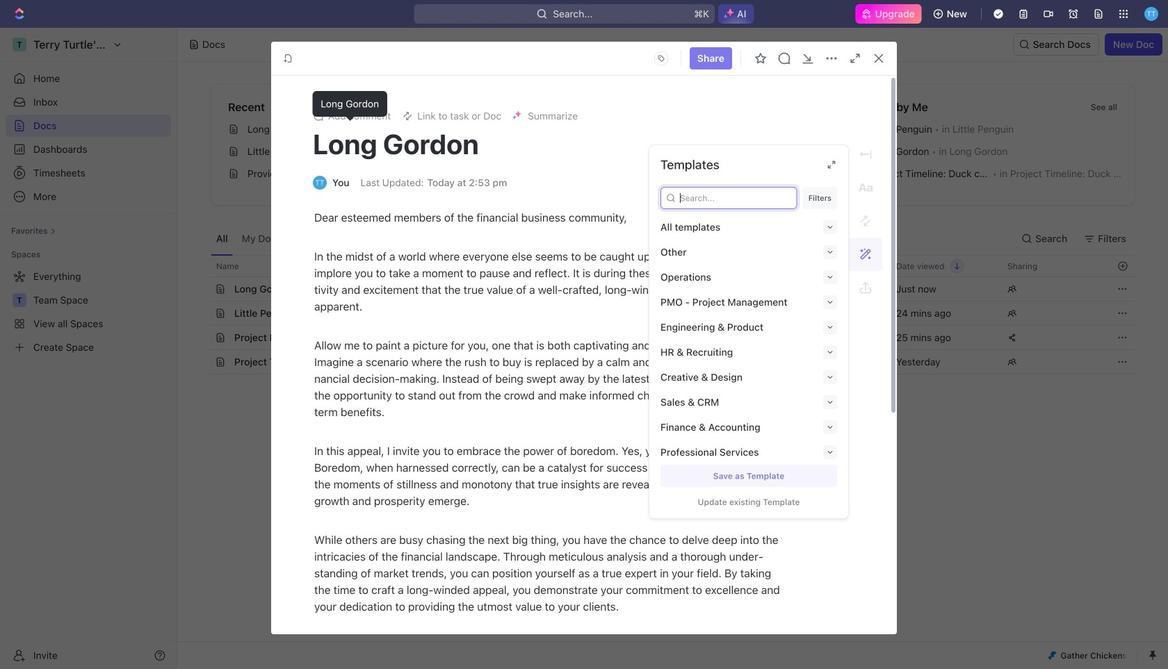 Task type: vqa. For each thing, say whether or not it's contained in the screenshot.
tree within the SIDEBAR Navigation
yes



Task type: locate. For each thing, give the bounding box(es) containing it.
tab list
[[211, 223, 556, 255]]

3 row from the top
[[196, 301, 1135, 326]]

column header
[[196, 255, 211, 278]]

sidebar navigation
[[0, 28, 177, 670]]

tree inside sidebar navigation
[[6, 266, 171, 359]]

4 row from the top
[[196, 326, 1135, 351]]

cell
[[196, 278, 211, 301], [196, 302, 211, 326], [777, 302, 888, 326], [196, 326, 211, 350], [196, 351, 211, 374], [777, 351, 888, 374]]

table
[[196, 255, 1135, 375]]

2 row from the top
[[196, 277, 1135, 302]]

row
[[196, 255, 1135, 278], [196, 277, 1135, 302], [196, 301, 1135, 326], [196, 326, 1135, 351], [196, 350, 1135, 375]]

1 row from the top
[[196, 255, 1135, 278]]

tree
[[6, 266, 171, 359]]

Search... text field
[[669, 188, 793, 209]]



Task type: describe. For each thing, give the bounding box(es) containing it.
dropdown menu image
[[650, 47, 673, 70]]

drumstick bite image
[[1049, 652, 1057, 661]]

5 row from the top
[[196, 350, 1135, 375]]



